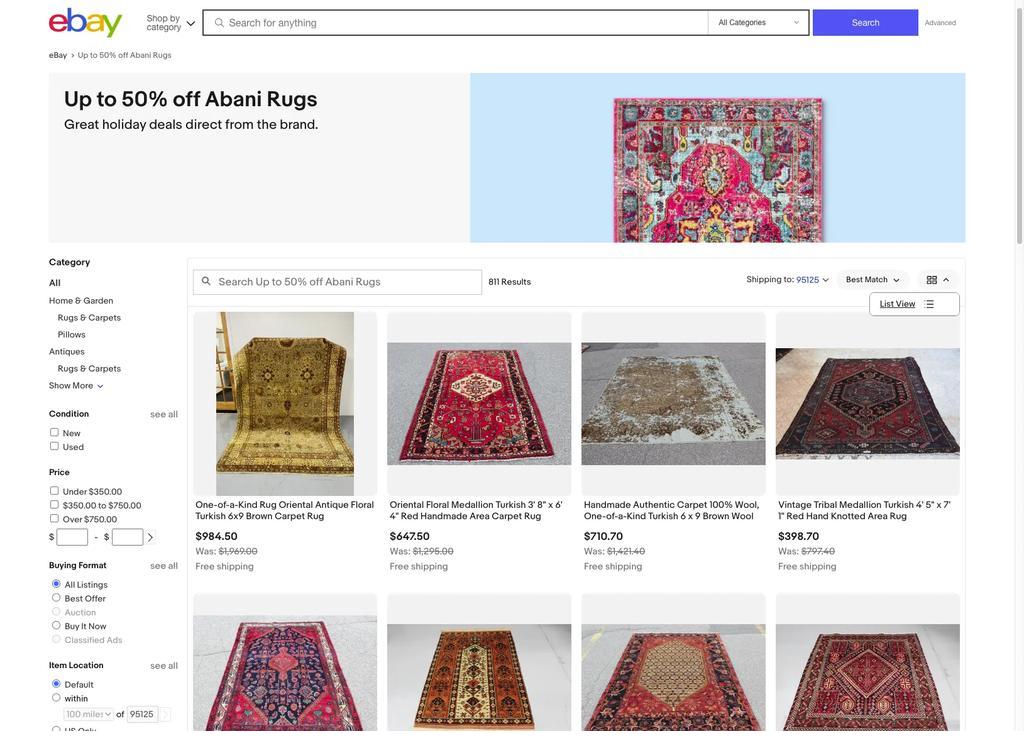Task type: describe. For each thing, give the bounding box(es) containing it.
$710.70
[[584, 531, 623, 543]]

classified
[[65, 635, 105, 646]]

shipping for $647.50
[[411, 561, 448, 573]]

over $750.00 link
[[48, 514, 117, 525]]

condition
[[49, 409, 89, 419]]

abani for up to 50% off abani rugs
[[130, 50, 151, 60]]

buy it now link
[[47, 621, 109, 632]]

6
[[680, 511, 686, 523]]

brown inside handmade authentic carpet 100% wool, one-of-a-kind turkish 6 x 9 brown wool
[[703, 511, 729, 523]]

vintage tribal medallion turkish 4' 5" x 7' 1" red hand knotted area rug link
[[778, 499, 957, 526]]

red for $647.50
[[401, 511, 418, 523]]

$ for maximum value text box at the bottom left
[[104, 532, 109, 543]]

x for $398.70
[[937, 499, 942, 511]]

Search for anything text field
[[204, 11, 706, 35]]

price
[[49, 467, 70, 478]]

new
[[63, 428, 81, 439]]

1 rugs & carpets link from the top
[[58, 312, 121, 323]]

match
[[865, 275, 888, 285]]

of- inside one-of-a-kind rug oriental antique floral turkish 6x9 brown carpet rug
[[218, 499, 230, 511]]

vintage tribal medallion turkish 4' 5" x 7' 1" red hand knotted area rug
[[778, 499, 951, 523]]

buying format
[[49, 560, 107, 571]]

oriental inside one-of-a-kind rug oriental antique floral turkish 6x9 brown carpet rug
[[279, 499, 313, 511]]

50% for up to 50% off abani rugs great holiday deals direct from the brand.
[[121, 87, 168, 113]]

coral medallion tribal turkish 4' 9" x 7' 9" orange hand knotted area rug image
[[581, 624, 766, 731]]

9
[[695, 511, 701, 523]]

classified ads link
[[47, 635, 125, 646]]

best for best offer
[[65, 593, 83, 604]]

the
[[257, 117, 277, 133]]

by
[[170, 13, 180, 23]]

oriental floral medallion turkish 3' 8" x 6' 4" red handmade area carpet rug link
[[390, 499, 569, 526]]

shipping for $710.70
[[605, 561, 642, 573]]

handmade authentic carpet 100% wool, one-of-a-kind turkish 6 x 9 brown wool
[[584, 499, 759, 523]]

$647.50 was: $1,295.00 free shipping
[[390, 531, 454, 573]]

vintage tribal medallion turkish 4' 5" x 7' 1" red hand knotted area rug image
[[776, 348, 960, 460]]

off for up to 50% off abani rugs great holiday deals direct from the brand.
[[173, 87, 200, 113]]

handmade authentic carpet 100% wool, one-of-a-kind turkish 6 x 9 brown wool image
[[581, 343, 766, 465]]

1"
[[778, 511, 785, 523]]

direct
[[185, 117, 222, 133]]

brown inside one-of-a-kind rug oriental antique floral turkish 6x9 brown carpet rug
[[246, 511, 273, 523]]

now
[[88, 621, 106, 632]]

all listings
[[65, 580, 108, 590]]

holiday
[[102, 117, 146, 133]]

rugs inside up to 50% off abani rugs great holiday deals direct from the brand.
[[267, 87, 318, 113]]

free for $984.50
[[196, 561, 215, 573]]

antiques link
[[49, 346, 85, 357]]

pillows link
[[58, 329, 86, 340]]

best match
[[846, 275, 888, 285]]

$350.00 to $750.00 link
[[48, 500, 141, 511]]

see all for best offer
[[150, 560, 178, 572]]

all for all
[[49, 277, 61, 289]]

shipping
[[747, 274, 782, 284]]

up to 50% off abani rugs
[[78, 50, 172, 60]]

best for best match
[[846, 275, 863, 285]]

rug inside vintage tribal medallion turkish 4' 5" x 7' 1" red hand knotted area rug
[[890, 511, 907, 523]]

garden
[[83, 295, 113, 306]]

buy
[[65, 621, 79, 632]]

auction
[[65, 607, 96, 618]]

medallion for $647.50
[[451, 499, 494, 511]]

100%
[[710, 499, 733, 511]]

one- inside handmade authentic carpet 100% wool, one-of-a-kind turkish 6 x 9 brown wool
[[584, 511, 606, 523]]

oriental floral medallion turkish 3' 8" x 6' 4" red handmade area carpet rug image
[[387, 343, 571, 465]]

more
[[72, 380, 93, 391]]

under $350.00
[[63, 487, 122, 497]]

brand.
[[280, 117, 318, 133]]

one-of-a-kind rug oriental antique floral turkish 6x9 brown carpet rug
[[196, 499, 374, 523]]

best match button
[[836, 270, 910, 290]]

1 carpets from the top
[[88, 312, 121, 323]]

was: for $647.50
[[390, 546, 411, 558]]

-
[[94, 532, 98, 543]]

0 vertical spatial $750.00
[[108, 500, 141, 511]]

see all for used
[[150, 409, 178, 421]]

3'
[[528, 499, 535, 511]]

classified ads
[[65, 635, 122, 646]]

wool,
[[735, 499, 759, 511]]

see all button for used
[[150, 409, 178, 421]]

$1,421.40
[[607, 546, 645, 558]]

95125
[[796, 274, 819, 285]]

4'
[[916, 499, 924, 511]]

carpet inside handmade authentic carpet 100% wool, one-of-a-kind turkish 6 x 9 brown wool
[[677, 499, 707, 511]]

1 vertical spatial &
[[80, 312, 87, 323]]

$1,969.00
[[219, 546, 258, 558]]

show more button
[[49, 380, 104, 391]]

wool
[[731, 511, 754, 523]]

antiques
[[49, 346, 85, 357]]

$710.70 was: $1,421.40 free shipping
[[584, 531, 645, 573]]

one-of-a-kind rug oriental antique floral turkish 6x9 brown carpet rug image
[[216, 312, 354, 496]]

off for up to 50% off abani rugs
[[118, 50, 128, 60]]

item
[[49, 660, 67, 671]]

used
[[63, 442, 84, 453]]

format
[[79, 560, 107, 571]]

authentic
[[633, 499, 675, 511]]

deals
[[149, 117, 182, 133]]

area inside vintage tribal medallion turkish 4' 5" x 7' 1" red hand knotted area rug
[[868, 511, 888, 523]]

Used checkbox
[[50, 442, 58, 450]]

shop
[[147, 13, 168, 23]]

$398.70
[[778, 531, 819, 543]]

Default radio
[[52, 680, 60, 688]]

floral inside oriental floral medallion turkish 3' 8" x 6' 4" red handmade area carpet rug
[[426, 499, 449, 511]]

ads
[[107, 635, 122, 646]]

2 vertical spatial &
[[80, 363, 87, 374]]

All Listings radio
[[52, 580, 60, 588]]

free for $647.50
[[390, 561, 409, 573]]

a- inside handmade authentic carpet 100% wool, one-of-a-kind turkish 6 x 9 brown wool
[[618, 511, 627, 523]]

tribal
[[814, 499, 837, 511]]

0 vertical spatial $350.00
[[89, 487, 122, 497]]

within radio
[[52, 693, 60, 702]]

home & garden link
[[49, 295, 113, 306]]

$398.70 was: $797.40 free shipping
[[778, 531, 837, 573]]

:
[[792, 274, 794, 284]]

shipping for $398.70
[[799, 561, 837, 573]]

advanced
[[925, 19, 956, 26]]

to for shipping to : 95125
[[784, 274, 792, 284]]

rugs down category
[[153, 50, 172, 60]]

vintage
[[778, 499, 812, 511]]

offer
[[85, 593, 106, 604]]

see for used
[[150, 409, 166, 421]]

see for best offer
[[150, 560, 166, 572]]

New checkbox
[[50, 428, 58, 436]]

x inside handmade authentic carpet 100% wool, one-of-a-kind turkish 6 x 9 brown wool
[[688, 511, 693, 523]]

handmade inside oriental floral medallion turkish 3' 8" x 6' 4" red handmade area carpet rug
[[420, 511, 467, 523]]

shop by category button
[[141, 8, 198, 35]]

under $350.00 link
[[48, 487, 122, 497]]

ebay
[[49, 50, 67, 60]]

it
[[81, 621, 87, 632]]

one-of-a-kind rug oriental antique floral turkish 6x9 brown carpet rug link
[[196, 499, 375, 526]]

results
[[501, 277, 531, 287]]

over
[[63, 514, 82, 525]]

$647.50
[[390, 531, 430, 543]]

Over $750.00 checkbox
[[50, 514, 58, 522]]

from
[[225, 117, 254, 133]]

$350.00 to $750.00 checkbox
[[50, 500, 58, 509]]

$ for minimum value text box
[[49, 532, 54, 543]]

vintage central medallion afghan 4' 2" x 6' 11" red hand knotted area rug image
[[193, 615, 377, 731]]

turkish inside one-of-a-kind rug oriental antique floral turkish 6x9 brown carpet rug
[[196, 511, 226, 523]]

best offer link
[[47, 593, 108, 604]]

1 vertical spatial $750.00
[[84, 514, 117, 525]]

Maximum Value text field
[[112, 529, 143, 546]]



Task type: vqa. For each thing, say whether or not it's contained in the screenshot.
the topmost 50%
yes



Task type: locate. For each thing, give the bounding box(es) containing it.
list
[[880, 299, 894, 309]]

list view
[[880, 299, 915, 309]]

all right "all listings" "radio"
[[65, 580, 75, 590]]

1 vertical spatial best
[[65, 593, 83, 604]]

4 shipping from the left
[[799, 561, 837, 573]]

brown right 6x9
[[246, 511, 273, 523]]

1 free from the left
[[196, 561, 215, 573]]

was: inside $398.70 was: $797.40 free shipping
[[778, 546, 799, 558]]

0 vertical spatial see all
[[150, 409, 178, 421]]

$750.00 up maximum value text box at the bottom left
[[108, 500, 141, 511]]

1 horizontal spatial red
[[787, 511, 804, 523]]

1 vertical spatial off
[[173, 87, 200, 113]]

free down $398.70
[[778, 561, 797, 573]]

best inside dropdown button
[[846, 275, 863, 285]]

6'
[[555, 499, 562, 511]]

antique carpet geometric tribal wool cream turkish 3 x 5 orange hand knotted rug image
[[387, 624, 571, 731]]

1 vertical spatial see all button
[[150, 560, 178, 572]]

red right "4""
[[401, 511, 418, 523]]

a- up $710.70
[[618, 511, 627, 523]]

50% for up to 50% off abani rugs
[[99, 50, 116, 60]]

1 horizontal spatial off
[[173, 87, 200, 113]]

0 horizontal spatial of-
[[218, 499, 230, 511]]

$350.00 to $750.00
[[63, 500, 141, 511]]

1 horizontal spatial best
[[846, 275, 863, 285]]

used link
[[48, 442, 84, 453]]

medallion inside vintage tribal medallion turkish 4' 5" x 7' 1" red hand knotted area rug
[[839, 499, 882, 511]]

1 horizontal spatial floral
[[426, 499, 449, 511]]

free inside $984.50 was: $1,969.00 free shipping
[[196, 561, 215, 573]]

3 see all button from the top
[[150, 660, 178, 672]]

1 horizontal spatial medallion
[[839, 499, 882, 511]]

$350.00 up $350.00 to $750.00
[[89, 487, 122, 497]]

1 medallion from the left
[[451, 499, 494, 511]]

view
[[896, 299, 915, 309]]

one- up $710.70
[[584, 511, 606, 523]]

item location
[[49, 660, 104, 671]]

1 vertical spatial see
[[150, 560, 166, 572]]

0 vertical spatial rugs & carpets link
[[58, 312, 121, 323]]

2 rugs & carpets link from the top
[[58, 363, 121, 374]]

turkish left 6
[[648, 511, 678, 523]]

0 horizontal spatial x
[[548, 499, 553, 511]]

handmade up $710.70
[[584, 499, 631, 511]]

1 vertical spatial all
[[65, 580, 75, 590]]

carpet inside one-of-a-kind rug oriental antique floral turkish 6x9 brown carpet rug
[[275, 511, 305, 523]]

50% up holiday
[[121, 87, 168, 113]]

rugs
[[153, 50, 172, 60], [267, 87, 318, 113], [58, 312, 78, 323], [58, 363, 78, 374]]

1 $ from the left
[[49, 532, 54, 543]]

all listings link
[[47, 580, 110, 590]]

carpet left 100% at right bottom
[[677, 499, 707, 511]]

0 vertical spatial all
[[49, 277, 61, 289]]

50%
[[99, 50, 116, 60], [121, 87, 168, 113]]

6x9
[[228, 511, 244, 523]]

1 see all button from the top
[[150, 409, 178, 421]]

handmade inside handmade authentic carpet 100% wool, one-of-a-kind turkish 6 x 9 brown wool
[[584, 499, 631, 511]]

2 floral from the left
[[426, 499, 449, 511]]

x left 7'
[[937, 499, 942, 511]]

up right ebay
[[78, 50, 88, 60]]

was: down $710.70
[[584, 546, 605, 558]]

to for up to 50% off abani rugs great holiday deals direct from the brand.
[[97, 87, 117, 113]]

best
[[846, 275, 863, 285], [65, 593, 83, 604]]

kind inside handmade authentic carpet 100% wool, one-of-a-kind turkish 6 x 9 brown wool
[[627, 511, 646, 523]]

1 horizontal spatial area
[[868, 511, 888, 523]]

medallion right tribal
[[839, 499, 882, 511]]

a- inside one-of-a-kind rug oriental antique floral turkish 6x9 brown carpet rug
[[230, 499, 238, 511]]

1 horizontal spatial abani
[[205, 87, 262, 113]]

1 red from the left
[[401, 511, 418, 523]]

red inside vintage tribal medallion turkish 4' 5" x 7' 1" red hand knotted area rug
[[787, 511, 804, 523]]

1 vertical spatial abani
[[205, 87, 262, 113]]

to inside shipping to : 95125
[[784, 274, 792, 284]]

turkish
[[496, 499, 526, 511], [884, 499, 914, 511], [196, 511, 226, 523], [648, 511, 678, 523]]

x left 6'
[[548, 499, 553, 511]]

see all
[[150, 409, 178, 421], [150, 560, 178, 572], [150, 660, 178, 672]]

shipping inside $984.50 was: $1,969.00 free shipping
[[217, 561, 254, 573]]

was: down $398.70
[[778, 546, 799, 558]]

0 horizontal spatial kind
[[238, 499, 257, 511]]

up
[[78, 50, 88, 60], [64, 87, 92, 113]]

view: gallery view image
[[927, 273, 950, 286]]

was: for $398.70
[[778, 546, 799, 558]]

brown right 9
[[703, 511, 729, 523]]

a- up $984.50
[[230, 499, 238, 511]]

up to 50% off abani rugs great holiday deals direct from the brand.
[[64, 87, 318, 133]]

turkish up $984.50
[[196, 511, 226, 523]]

turkish inside vintage tribal medallion turkish 4' 5" x 7' 1" red hand knotted area rug
[[884, 499, 914, 511]]

free for $710.70
[[584, 561, 603, 573]]

kind up $1,969.00
[[238, 499, 257, 511]]

0 horizontal spatial all
[[49, 277, 61, 289]]

carpet left antique
[[275, 511, 305, 523]]

a-
[[230, 499, 238, 511], [618, 511, 627, 523]]

red for $398.70
[[787, 511, 804, 523]]

$797.40
[[801, 546, 835, 558]]

& up more at the left of page
[[80, 363, 87, 374]]

carpets up more at the left of page
[[88, 363, 121, 374]]

floral right antique
[[351, 499, 374, 511]]

0 horizontal spatial one-
[[196, 499, 218, 511]]

95125 text field
[[127, 706, 158, 723]]

location
[[69, 660, 104, 671]]

auction link
[[47, 607, 98, 618]]

2 carpets from the top
[[88, 363, 121, 374]]

shipping inside $710.70 was: $1,421.40 free shipping
[[605, 561, 642, 573]]

rugs & carpets link
[[58, 312, 121, 323], [58, 363, 121, 374]]

0 horizontal spatial abani
[[130, 50, 151, 60]]

pillows
[[58, 329, 86, 340]]

Auction radio
[[52, 607, 60, 615]]

1 shipping from the left
[[217, 561, 254, 573]]

2 see all from the top
[[150, 560, 178, 572]]

0 horizontal spatial medallion
[[451, 499, 494, 511]]

3 see from the top
[[150, 660, 166, 672]]

shipping down $1,295.00 at the bottom
[[411, 561, 448, 573]]

2 was: from the left
[[390, 546, 411, 558]]

free inside the "$647.50 was: $1,295.00 free shipping"
[[390, 561, 409, 573]]

8"
[[537, 499, 546, 511]]

home & garden rugs & carpets pillows antiques rugs & carpets
[[49, 295, 121, 374]]

1 vertical spatial rugs & carpets link
[[58, 363, 121, 374]]

rugs & carpets link up more at the left of page
[[58, 363, 121, 374]]

0 vertical spatial up
[[78, 50, 88, 60]]

was: inside $984.50 was: $1,969.00 free shipping
[[196, 546, 216, 558]]

Best Offer radio
[[52, 593, 60, 602]]

2 red from the left
[[787, 511, 804, 523]]

50% inside up to 50% off abani rugs great holiday deals direct from the brand.
[[121, 87, 168, 113]]

best up "auction" link
[[65, 593, 83, 604]]

up up the great
[[64, 87, 92, 113]]

ebay link
[[49, 50, 78, 60]]

Enter your search keyword text field
[[193, 270, 482, 295]]

advanced link
[[919, 10, 962, 35]]

of- up $984.50
[[218, 499, 230, 511]]

rug inside oriental floral medallion turkish 3' 8" x 6' 4" red handmade area carpet rug
[[524, 511, 541, 523]]

1 vertical spatial all
[[168, 560, 178, 572]]

0 vertical spatial carpets
[[88, 312, 121, 323]]

off
[[118, 50, 128, 60], [173, 87, 200, 113]]

shop by category
[[147, 13, 181, 32]]

all for best offer
[[168, 560, 178, 572]]

oriental left antique
[[279, 499, 313, 511]]

1 horizontal spatial handmade
[[584, 499, 631, 511]]

0 vertical spatial abani
[[130, 50, 151, 60]]

0 horizontal spatial oriental
[[279, 499, 313, 511]]

1 floral from the left
[[351, 499, 374, 511]]

2 $ from the left
[[104, 532, 109, 543]]

kind up the $1,421.40
[[627, 511, 646, 523]]

buying
[[49, 560, 77, 571]]

0 horizontal spatial handmade
[[420, 511, 467, 523]]

Minimum Value text field
[[57, 529, 88, 546]]

0 horizontal spatial best
[[65, 593, 83, 604]]

1 vertical spatial 50%
[[121, 87, 168, 113]]

2 oriental from the left
[[390, 499, 424, 511]]

area left 3'
[[470, 511, 490, 523]]

red inside oriental floral medallion turkish 3' 8" x 6' 4" red handmade area carpet rug
[[401, 511, 418, 523]]

rug
[[260, 499, 277, 511], [307, 511, 324, 523], [524, 511, 541, 523], [890, 511, 907, 523]]

shipping inside the "$647.50 was: $1,295.00 free shipping"
[[411, 561, 448, 573]]

rugs up pillows link
[[58, 312, 78, 323]]

None submit
[[813, 9, 919, 36]]

0 horizontal spatial carpet
[[275, 511, 305, 523]]

was:
[[196, 546, 216, 558], [390, 546, 411, 558], [584, 546, 605, 558], [778, 546, 799, 558]]

1 horizontal spatial $
[[104, 532, 109, 543]]

abani for up to 50% off abani rugs great holiday deals direct from the brand.
[[205, 87, 262, 113]]

over $750.00
[[63, 514, 117, 525]]

up for up to 50% off abani rugs
[[78, 50, 88, 60]]

1 horizontal spatial carpet
[[492, 511, 522, 523]]

area inside oriental floral medallion turkish 3' 8" x 6' 4" red handmade area carpet rug
[[470, 511, 490, 523]]

shipping down the $1,421.40
[[605, 561, 642, 573]]

1 horizontal spatial x
[[688, 511, 693, 523]]

free for $398.70
[[778, 561, 797, 573]]

0 horizontal spatial 50%
[[99, 50, 116, 60]]

great
[[64, 117, 99, 133]]

0 vertical spatial 50%
[[99, 50, 116, 60]]

$1,295.00
[[413, 546, 454, 558]]

1 horizontal spatial of-
[[606, 511, 618, 523]]

tribal geometric vintage one of a kind turkish 4' x 5' 3" red hand knotted ar image
[[776, 624, 960, 731]]

shipping for $984.50
[[217, 561, 254, 573]]

x for $647.50
[[548, 499, 553, 511]]

3 was: from the left
[[584, 546, 605, 558]]

& right home
[[75, 295, 81, 306]]

list view link
[[870, 293, 959, 315]]

was: inside the "$647.50 was: $1,295.00 free shipping"
[[390, 546, 411, 558]]

floral up $647.50
[[426, 499, 449, 511]]

carpet left 3'
[[492, 511, 522, 523]]

1 was: from the left
[[196, 546, 216, 558]]

abani down category
[[130, 50, 151, 60]]

0 horizontal spatial a-
[[230, 499, 238, 511]]

Under $350.00 checkbox
[[50, 487, 58, 495]]

oriental inside oriental floral medallion turkish 3' 8" x 6' 4" red handmade area carpet rug
[[390, 499, 424, 511]]

1 horizontal spatial all
[[65, 580, 75, 590]]

under
[[63, 487, 87, 497]]

2 medallion from the left
[[839, 499, 882, 511]]

3 all from the top
[[168, 660, 178, 672]]

was: inside $710.70 was: $1,421.40 free shipping
[[584, 546, 605, 558]]

1 vertical spatial see all
[[150, 560, 178, 572]]

1 vertical spatial $350.00
[[63, 500, 96, 511]]

off inside up to 50% off abani rugs great holiday deals direct from the brand.
[[173, 87, 200, 113]]

rugs down antiques
[[58, 363, 78, 374]]

carpets
[[88, 312, 121, 323], [88, 363, 121, 374]]

listings
[[77, 580, 108, 590]]

2 see from the top
[[150, 560, 166, 572]]

turkish inside handmade authentic carpet 100% wool, one-of-a-kind turkish 6 x 9 brown wool
[[648, 511, 678, 523]]

was: down $984.50
[[196, 546, 216, 558]]

Buy It Now radio
[[52, 621, 60, 629]]

0 vertical spatial best
[[846, 275, 863, 285]]

oriental up $647.50
[[390, 499, 424, 511]]

free inside $710.70 was: $1,421.40 free shipping
[[584, 561, 603, 573]]

turkish left 3'
[[496, 499, 526, 511]]

0 horizontal spatial floral
[[351, 499, 374, 511]]

0 vertical spatial &
[[75, 295, 81, 306]]

area right knotted
[[868, 511, 888, 523]]

knotted
[[831, 511, 866, 523]]

see all button for best offer
[[150, 560, 178, 572]]

to left 95125
[[784, 274, 792, 284]]

$ down over $750.00 option
[[49, 532, 54, 543]]

floral inside one-of-a-kind rug oriental antique floral turkish 6x9 brown carpet rug
[[351, 499, 374, 511]]

7'
[[944, 499, 951, 511]]

1 vertical spatial up
[[64, 87, 92, 113]]

2 shipping from the left
[[411, 561, 448, 573]]

free down $647.50
[[390, 561, 409, 573]]

x inside oriental floral medallion turkish 3' 8" x 6' 4" red handmade area carpet rug
[[548, 499, 553, 511]]

2 horizontal spatial x
[[937, 499, 942, 511]]

shipping down $797.40 at right bottom
[[799, 561, 837, 573]]

hand
[[806, 511, 829, 523]]

0 horizontal spatial brown
[[246, 511, 273, 523]]

kind
[[238, 499, 257, 511], [627, 511, 646, 523]]

to for $350.00 to $750.00
[[98, 500, 106, 511]]

submit price range image
[[146, 533, 155, 542]]

x
[[548, 499, 553, 511], [937, 499, 942, 511], [688, 511, 693, 523]]

one- left 6x9
[[196, 499, 218, 511]]

to right ebay link
[[90, 50, 97, 60]]

2 vertical spatial see
[[150, 660, 166, 672]]

1 all from the top
[[168, 409, 178, 421]]

0 vertical spatial off
[[118, 50, 128, 60]]

abani
[[130, 50, 151, 60], [205, 87, 262, 113]]

50% right ebay link
[[99, 50, 116, 60]]

was: for $710.70
[[584, 546, 605, 558]]

medallion for $398.70
[[839, 499, 882, 511]]

0 horizontal spatial red
[[401, 511, 418, 523]]

1 oriental from the left
[[279, 499, 313, 511]]

up inside up to 50% off abani rugs great holiday deals direct from the brand.
[[64, 87, 92, 113]]

all for used
[[168, 409, 178, 421]]

best left match on the right top
[[846, 275, 863, 285]]

$350.00 up the over $750.00 link
[[63, 500, 96, 511]]

handmade up $1,295.00 at the bottom
[[420, 511, 467, 523]]

go image
[[161, 711, 170, 719]]

& down home & garden link
[[80, 312, 87, 323]]

x right 6
[[688, 511, 693, 523]]

x inside vintage tribal medallion turkish 4' 5" x 7' 1" red hand knotted area rug
[[937, 499, 942, 511]]

2 free from the left
[[390, 561, 409, 573]]

abani inside up to 50% off abani rugs great holiday deals direct from the brand.
[[205, 87, 262, 113]]

2 vertical spatial see all button
[[150, 660, 178, 672]]

category
[[147, 22, 181, 32]]

show more
[[49, 380, 93, 391]]

US Only radio
[[52, 726, 60, 731]]

of- inside handmade authentic carpet 100% wool, one-of-a-kind turkish 6 x 9 brown wool
[[606, 511, 618, 523]]

1 horizontal spatial brown
[[703, 511, 729, 523]]

0 horizontal spatial $
[[49, 532, 54, 543]]

$984.50 was: $1,969.00 free shipping
[[196, 531, 258, 573]]

turkish left 4'
[[884, 499, 914, 511]]

0 horizontal spatial off
[[118, 50, 128, 60]]

abani up from
[[205, 87, 262, 113]]

$750.00 down $350.00 to $750.00
[[84, 514, 117, 525]]

5"
[[926, 499, 934, 511]]

free down $710.70
[[584, 561, 603, 573]]

2 vertical spatial all
[[168, 660, 178, 672]]

medallion left 3'
[[451, 499, 494, 511]]

$ right -
[[104, 532, 109, 543]]

brown
[[246, 511, 273, 523], [703, 511, 729, 523]]

1 see from the top
[[150, 409, 166, 421]]

free inside $398.70 was: $797.40 free shipping
[[778, 561, 797, 573]]

1 see all from the top
[[150, 409, 178, 421]]

all for all listings
[[65, 580, 75, 590]]

to
[[90, 50, 97, 60], [97, 87, 117, 113], [784, 274, 792, 284], [98, 500, 106, 511]]

2 all from the top
[[168, 560, 178, 572]]

turkish inside oriental floral medallion turkish 3' 8" x 6' 4" red handmade area carpet rug
[[496, 499, 526, 511]]

new link
[[48, 428, 81, 439]]

2 brown from the left
[[703, 511, 729, 523]]

1 horizontal spatial kind
[[627, 511, 646, 523]]

oriental floral medallion turkish 3' 8" x 6' 4" red handmade area carpet rug
[[390, 499, 562, 523]]

Classified Ads radio
[[52, 635, 60, 643]]

carpets down garden
[[88, 312, 121, 323]]

4 was: from the left
[[778, 546, 799, 558]]

shipping down $1,969.00
[[217, 561, 254, 573]]

4 free from the left
[[778, 561, 797, 573]]

oriental
[[279, 499, 313, 511], [390, 499, 424, 511]]

1 vertical spatial carpets
[[88, 363, 121, 374]]

0 horizontal spatial area
[[470, 511, 490, 523]]

all
[[168, 409, 178, 421], [168, 560, 178, 572], [168, 660, 178, 672]]

$350.00
[[89, 487, 122, 497], [63, 500, 96, 511]]

4"
[[390, 511, 399, 523]]

all up home
[[49, 277, 61, 289]]

up for up to 50% off abani rugs great holiday deals direct from the brand.
[[64, 87, 92, 113]]

default link
[[47, 680, 96, 690]]

antique
[[315, 499, 349, 511]]

2 horizontal spatial carpet
[[677, 499, 707, 511]]

0 vertical spatial see
[[150, 409, 166, 421]]

one- inside one-of-a-kind rug oriental antique floral turkish 6x9 brown carpet rug
[[196, 499, 218, 511]]

default
[[65, 680, 94, 690]]

0 vertical spatial all
[[168, 409, 178, 421]]

2 area from the left
[[868, 511, 888, 523]]

red right "1""
[[787, 511, 804, 523]]

all
[[49, 277, 61, 289], [65, 580, 75, 590]]

medallion inside oriental floral medallion turkish 3' 8" x 6' 4" red handmade area carpet rug
[[451, 499, 494, 511]]

2 vertical spatial see all
[[150, 660, 178, 672]]

was: for $984.50
[[196, 546, 216, 558]]

carpet inside oriental floral medallion turkish 3' 8" x 6' 4" red handmade area carpet rug
[[492, 511, 522, 523]]

1 area from the left
[[470, 511, 490, 523]]

rugs & carpets link down home & garden link
[[58, 312, 121, 323]]

1 horizontal spatial oriental
[[390, 499, 424, 511]]

shipping
[[217, 561, 254, 573], [411, 561, 448, 573], [605, 561, 642, 573], [799, 561, 837, 573]]

1 brown from the left
[[246, 511, 273, 523]]

free down $984.50
[[196, 561, 215, 573]]

shipping inside $398.70 was: $797.40 free shipping
[[799, 561, 837, 573]]

0 vertical spatial see all button
[[150, 409, 178, 421]]

kind inside one-of-a-kind rug oriental antique floral turkish 6x9 brown carpet rug
[[238, 499, 257, 511]]

3 free from the left
[[584, 561, 603, 573]]

$750.00
[[108, 500, 141, 511], [84, 514, 117, 525]]

3 see all from the top
[[150, 660, 178, 672]]

3 shipping from the left
[[605, 561, 642, 573]]

&
[[75, 295, 81, 306], [80, 312, 87, 323], [80, 363, 87, 374]]

to for up to 50% off abani rugs
[[90, 50, 97, 60]]

1 horizontal spatial 50%
[[121, 87, 168, 113]]

to up holiday
[[97, 87, 117, 113]]

of- up $710.70
[[606, 511, 618, 523]]

to down under $350.00
[[98, 500, 106, 511]]

1 horizontal spatial one-
[[584, 511, 606, 523]]

1 horizontal spatial a-
[[618, 511, 627, 523]]

rugs up brand.
[[267, 87, 318, 113]]

2 see all button from the top
[[150, 560, 178, 572]]

category
[[49, 256, 90, 268]]

was: down $647.50
[[390, 546, 411, 558]]

to inside up to 50% off abani rugs great holiday deals direct from the brand.
[[97, 87, 117, 113]]



